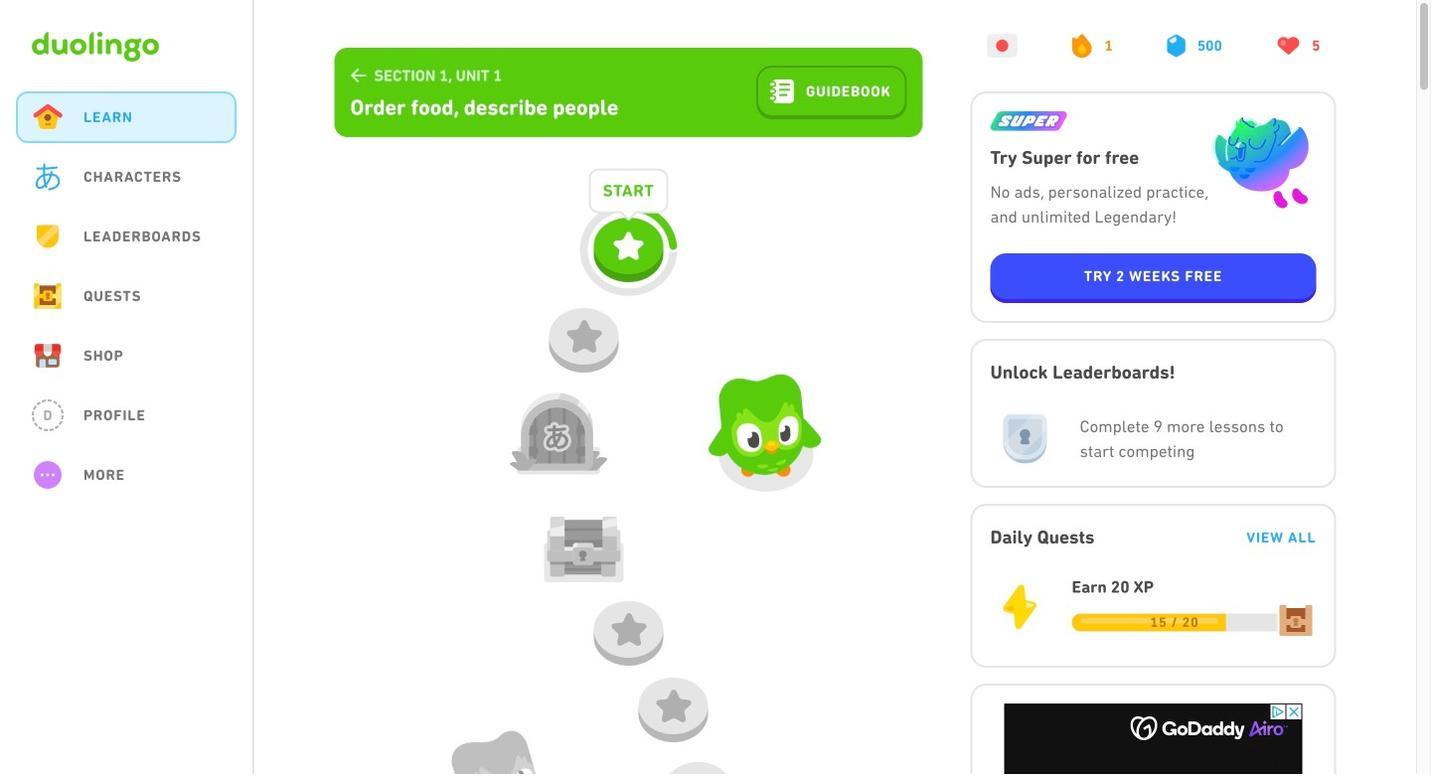 Task type: describe. For each thing, give the bounding box(es) containing it.
chest image
[[544, 505, 624, 595]]

lesson 2 of 4 image
[[608, 229, 650, 263]]

0 horizontal spatial lesson image
[[608, 613, 650, 647]]

lesson image
[[563, 320, 605, 353]]



Task type: vqa. For each thing, say whether or not it's contained in the screenshot.
in
no



Task type: locate. For each thing, give the bounding box(es) containing it.
guidebook image
[[770, 80, 794, 103]]

character gate image
[[510, 393, 608, 475]]

1 horizontal spatial lesson image
[[653, 689, 694, 723]]

0 vertical spatial lesson image
[[608, 613, 650, 647]]

lesson image
[[608, 613, 650, 647], [653, 689, 694, 723]]

1 vertical spatial lesson image
[[653, 689, 694, 723]]

progress bar
[[1072, 614, 1278, 632]]

advertisement element
[[1005, 704, 1303, 775]]



